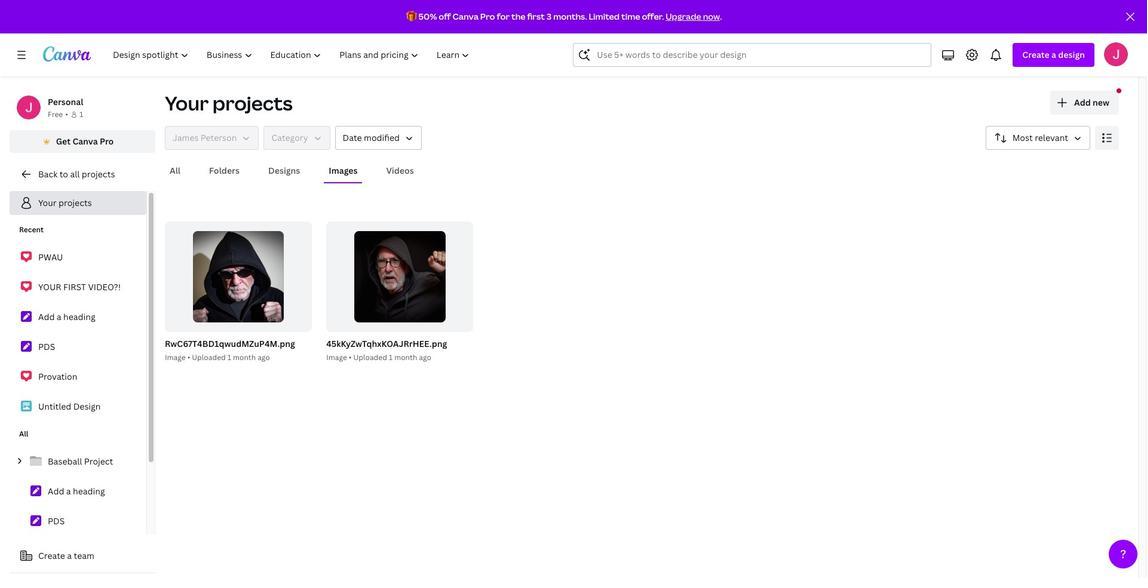Task type: vqa. For each thing, say whether or not it's contained in the screenshot.
All in Button
yes



Task type: locate. For each thing, give the bounding box(es) containing it.
• down 45kkyzwtqhxkoajrrhee.png button
[[349, 352, 352, 363]]

month down 45kkyzwtqhxkoajrrhee.png button
[[395, 352, 417, 363]]

1 horizontal spatial all
[[170, 165, 181, 176]]

relevant
[[1035, 132, 1069, 143]]

.
[[720, 11, 722, 22]]

your down back at the top
[[38, 197, 57, 209]]

back to all projects link
[[10, 163, 155, 186]]

• right free
[[65, 109, 68, 120]]

month for 45kkyzwtqhxkoajrrhee.png
[[395, 352, 417, 363]]

projects down all
[[59, 197, 92, 209]]

1 vertical spatial pds
[[48, 516, 65, 527]]

• for rwc67t4bd1qwudmzup4m.png
[[187, 352, 190, 363]]

rwc67t4bd1qwudmzup4m.png image • uploaded 1 month ago
[[165, 338, 295, 363]]

1 vertical spatial your
[[38, 197, 57, 209]]

add a heading down baseball project link in the left bottom of the page
[[48, 486, 105, 497]]

month inside 45kkyzwtqhxkoajrrhee.png image • uploaded 1 month ago
[[395, 352, 417, 363]]

your up james
[[165, 90, 209, 116]]

first
[[63, 282, 86, 293]]

1
[[79, 109, 83, 120], [228, 352, 231, 363], [389, 352, 393, 363]]

create a team
[[38, 551, 94, 562]]

canva right get
[[73, 136, 98, 147]]

0 horizontal spatial all
[[19, 429, 28, 439]]

your
[[165, 90, 209, 116], [38, 197, 57, 209]]

modified
[[364, 132, 400, 143]]

canva inside button
[[73, 136, 98, 147]]

0 horizontal spatial canva
[[73, 136, 98, 147]]

your first video?!
[[38, 282, 121, 293]]

your projects up the peterson at the top
[[165, 90, 293, 116]]

projects right all
[[82, 169, 115, 180]]

date
[[343, 132, 362, 143]]

create
[[1023, 49, 1050, 60], [38, 551, 65, 562]]

1 vertical spatial create
[[38, 551, 65, 562]]

• for 45kkyzwtqhxkoajrrhee.png
[[349, 352, 352, 363]]

add a heading link
[[10, 305, 146, 330], [10, 479, 146, 504]]

0 horizontal spatial create
[[38, 551, 65, 562]]

0 horizontal spatial uploaded
[[192, 352, 226, 363]]

your projects
[[165, 90, 293, 116], [38, 197, 92, 209]]

pds up create a team
[[48, 516, 65, 527]]

pds
[[38, 341, 55, 353], [48, 516, 65, 527]]

projects up the peterson at the top
[[213, 90, 293, 116]]

1 horizontal spatial canva
[[453, 11, 479, 22]]

0 vertical spatial canva
[[453, 11, 479, 22]]

add new button
[[1051, 91, 1120, 115]]

create inside dropdown button
[[1023, 49, 1050, 60]]

projects
[[213, 90, 293, 116], [82, 169, 115, 180], [59, 197, 92, 209]]

ago inside 45kkyzwtqhxkoajrrhee.png image • uploaded 1 month ago
[[419, 352, 432, 363]]

0 horizontal spatial image
[[165, 352, 186, 363]]

2 ago from the left
[[419, 352, 432, 363]]

canva right "off"
[[453, 11, 479, 22]]

a down your
[[57, 311, 61, 323]]

pro left for
[[480, 11, 495, 22]]

a left design
[[1052, 49, 1057, 60]]

Sort by button
[[986, 126, 1091, 150]]

1 vertical spatial add a heading
[[48, 486, 105, 497]]

2 image from the left
[[326, 352, 347, 363]]

uploaded down the rwc67t4bd1qwudmzup4m.png button
[[192, 352, 226, 363]]

canva
[[453, 11, 479, 22], [73, 136, 98, 147]]

1 ago from the left
[[258, 352, 270, 363]]

month down the rwc67t4bd1qwudmzup4m.png button
[[233, 352, 256, 363]]

add new
[[1075, 97, 1110, 108]]

1 vertical spatial heading
[[73, 486, 105, 497]]

a
[[1052, 49, 1057, 60], [57, 311, 61, 323], [66, 486, 71, 497], [67, 551, 72, 562]]

1 vertical spatial add
[[38, 311, 55, 323]]

•
[[65, 109, 68, 120], [187, 352, 190, 363], [349, 352, 352, 363]]

1 horizontal spatial image
[[326, 352, 347, 363]]

provation
[[38, 371, 77, 383]]

james
[[173, 132, 199, 143]]

1 uploaded from the left
[[192, 352, 226, 363]]

2 pds link from the top
[[10, 509, 146, 534]]

team
[[74, 551, 94, 562]]

1 vertical spatial list
[[10, 449, 146, 579]]

0 vertical spatial your projects
[[165, 90, 293, 116]]

1 for rwc67t4bd1qwudmzup4m.png
[[228, 352, 231, 363]]

1 horizontal spatial 1
[[228, 352, 231, 363]]

pro
[[480, 11, 495, 22], [100, 136, 114, 147]]

add down your
[[38, 311, 55, 323]]

1 month from the left
[[233, 352, 256, 363]]

0 vertical spatial pds link
[[10, 335, 146, 360]]

Date modified button
[[335, 126, 422, 150]]

1 vertical spatial projects
[[82, 169, 115, 180]]

0 vertical spatial your
[[165, 90, 209, 116]]

add a heading link down 'your first video?!' link
[[10, 305, 146, 330]]

1 horizontal spatial create
[[1023, 49, 1050, 60]]

uploaded down 45kkyzwtqhxkoajrrhee.png button
[[353, 352, 387, 363]]

pds for 2nd pds link from the bottom of the page
[[38, 341, 55, 353]]

1 horizontal spatial •
[[187, 352, 190, 363]]

a left team on the bottom of page
[[67, 551, 72, 562]]

images button
[[324, 160, 363, 182]]

date modified
[[343, 132, 400, 143]]

0 horizontal spatial your
[[38, 197, 57, 209]]

provation link
[[10, 365, 146, 390]]

image inside rwc67t4bd1qwudmzup4m.png image • uploaded 1 month ago
[[165, 352, 186, 363]]

uploaded
[[192, 352, 226, 363], [353, 352, 387, 363]]

1 down the rwc67t4bd1qwudmzup4m.png button
[[228, 352, 231, 363]]

0 vertical spatial all
[[170, 165, 181, 176]]

pro inside button
[[100, 136, 114, 147]]

1 down personal
[[79, 109, 83, 120]]

0 horizontal spatial pro
[[100, 136, 114, 147]]

0 horizontal spatial ago
[[258, 352, 270, 363]]

add a heading link down baseball project link in the left bottom of the page
[[10, 479, 146, 504]]

1 add a heading link from the top
[[10, 305, 146, 330]]

list containing pwau
[[10, 245, 146, 420]]

back
[[38, 169, 58, 180]]

0 vertical spatial add a heading link
[[10, 305, 146, 330]]

1 vertical spatial pds link
[[10, 509, 146, 534]]

1 horizontal spatial your projects
[[165, 90, 293, 116]]

image for 45kkyzwtqhxkoajrrhee.png
[[326, 352, 347, 363]]

create inside button
[[38, 551, 65, 562]]

ago for rwc67t4bd1qwudmzup4m.png
[[258, 352, 270, 363]]

None search field
[[573, 43, 932, 67]]

pwau link
[[10, 245, 146, 270]]

create left design
[[1023, 49, 1050, 60]]

image down the rwc67t4bd1qwudmzup4m.png button
[[165, 352, 186, 363]]

heading
[[63, 311, 95, 323], [73, 486, 105, 497]]

recent
[[19, 225, 44, 235]]

pds link up provation link
[[10, 335, 146, 360]]

• down the rwc67t4bd1qwudmzup4m.png button
[[187, 352, 190, 363]]

1 horizontal spatial pro
[[480, 11, 495, 22]]

add a heading down first
[[38, 311, 95, 323]]

add down baseball
[[48, 486, 64, 497]]

month
[[233, 352, 256, 363], [395, 352, 417, 363]]

heading down baseball project
[[73, 486, 105, 497]]

ago down the rwc67t4bd1qwudmzup4m.png button
[[258, 352, 270, 363]]

0 horizontal spatial month
[[233, 352, 256, 363]]

create a design button
[[1013, 43, 1095, 67]]

add
[[1075, 97, 1091, 108], [38, 311, 55, 323], [48, 486, 64, 497]]

create left team on the bottom of page
[[38, 551, 65, 562]]

2 vertical spatial projects
[[59, 197, 92, 209]]

all
[[170, 165, 181, 176], [19, 429, 28, 439]]

1 inside 45kkyzwtqhxkoajrrhee.png image • uploaded 1 month ago
[[389, 352, 393, 363]]

your
[[38, 282, 61, 293]]

image inside 45kkyzwtqhxkoajrrhee.png image • uploaded 1 month ago
[[326, 352, 347, 363]]

0 vertical spatial create
[[1023, 49, 1050, 60]]

0 vertical spatial pds
[[38, 341, 55, 353]]

1 vertical spatial pro
[[100, 136, 114, 147]]

rwc67t4bd1qwudmzup4m.png
[[165, 338, 295, 349]]

your projects down to
[[38, 197, 92, 209]]

pds up provation
[[38, 341, 55, 353]]

🎁 50% off canva pro for the first 3 months. limited time offer. upgrade now .
[[406, 11, 722, 22]]

• inside rwc67t4bd1qwudmzup4m.png image • uploaded 1 month ago
[[187, 352, 190, 363]]

1 image from the left
[[165, 352, 186, 363]]

1 down 45kkyzwtqhxkoajrrhee.png button
[[389, 352, 393, 363]]

design
[[1059, 49, 1085, 60]]

pro up back to all projects link
[[100, 136, 114, 147]]

uploaded inside 45kkyzwtqhxkoajrrhee.png image • uploaded 1 month ago
[[353, 352, 387, 363]]

0 vertical spatial pro
[[480, 11, 495, 22]]

1 horizontal spatial month
[[395, 352, 417, 363]]

image
[[165, 352, 186, 363], [326, 352, 347, 363]]

baseball
[[48, 456, 82, 467]]

1 horizontal spatial ago
[[419, 352, 432, 363]]

ago for 45kkyzwtqhxkoajrrhee.png
[[419, 352, 432, 363]]

ago
[[258, 352, 270, 363], [419, 352, 432, 363]]

pds link up team on the bottom of page
[[10, 509, 146, 534]]

free •
[[48, 109, 68, 120]]

0 horizontal spatial your projects
[[38, 197, 92, 209]]

2 month from the left
[[395, 352, 417, 363]]

1 inside rwc67t4bd1qwudmzup4m.png image • uploaded 1 month ago
[[228, 352, 231, 363]]

add a heading
[[38, 311, 95, 323], [48, 486, 105, 497]]

get canva pro button
[[10, 130, 155, 153]]

to
[[60, 169, 68, 180]]

uploaded inside rwc67t4bd1qwudmzup4m.png image • uploaded 1 month ago
[[192, 352, 226, 363]]

your projects link
[[10, 191, 146, 215]]

images
[[329, 165, 358, 176]]

baseball project
[[48, 456, 113, 467]]

ago inside rwc67t4bd1qwudmzup4m.png image • uploaded 1 month ago
[[258, 352, 270, 363]]

0 vertical spatial add a heading
[[38, 311, 95, 323]]

2 uploaded from the left
[[353, 352, 387, 363]]

add left new
[[1075, 97, 1091, 108]]

1 horizontal spatial uploaded
[[353, 352, 387, 363]]

1 vertical spatial canva
[[73, 136, 98, 147]]

a inside create a team button
[[67, 551, 72, 562]]

3
[[547, 11, 552, 22]]

pds link
[[10, 335, 146, 360], [10, 509, 146, 534]]

1 vertical spatial add a heading link
[[10, 479, 146, 504]]

heading down 'your first video?!' link
[[63, 311, 95, 323]]

0 vertical spatial list
[[10, 245, 146, 420]]

2 horizontal spatial 1
[[389, 352, 393, 363]]

0 vertical spatial add
[[1075, 97, 1091, 108]]

now
[[703, 11, 720, 22]]

months.
[[554, 11, 587, 22]]

1 pds link from the top
[[10, 335, 146, 360]]

image down 45kkyzwtqhxkoajrrhee.png button
[[326, 352, 347, 363]]

list containing baseball project
[[10, 449, 146, 579]]

1 vertical spatial your projects
[[38, 197, 92, 209]]

list
[[10, 245, 146, 420], [10, 449, 146, 579]]

most
[[1013, 132, 1033, 143]]

1 list from the top
[[10, 245, 146, 420]]

2 list from the top
[[10, 449, 146, 579]]

videos button
[[382, 160, 419, 182]]

ago down 45kkyzwtqhxkoajrrhee.png button
[[419, 352, 432, 363]]

2 horizontal spatial •
[[349, 352, 352, 363]]

2 vertical spatial add
[[48, 486, 64, 497]]

month inside rwc67t4bd1qwudmzup4m.png image • uploaded 1 month ago
[[233, 352, 256, 363]]

untitled
[[38, 401, 71, 412]]

• inside 45kkyzwtqhxkoajrrhee.png image • uploaded 1 month ago
[[349, 352, 352, 363]]



Task type: describe. For each thing, give the bounding box(es) containing it.
45kkyzwtqhxkoajrrhee.png button
[[326, 337, 447, 352]]

back to all projects
[[38, 169, 115, 180]]

offer.
[[642, 11, 664, 22]]

projects inside back to all projects link
[[82, 169, 115, 180]]

designs
[[268, 165, 300, 176]]

month for rwc67t4bd1qwudmzup4m.png
[[233, 352, 256, 363]]

time
[[622, 11, 641, 22]]

rwc67t4bd1qwudmzup4m.png button
[[165, 337, 295, 352]]

45kkyzwtqhxkoajrrhee.png image • uploaded 1 month ago
[[326, 338, 447, 363]]

personal
[[48, 96, 83, 108]]

most relevant
[[1013, 132, 1069, 143]]

get
[[56, 136, 71, 147]]

a down baseball
[[66, 486, 71, 497]]

0 vertical spatial heading
[[63, 311, 95, 323]]

uploaded for rwc67t4bd1qwudmzup4m.png
[[192, 352, 226, 363]]

add inside add new dropdown button
[[1075, 97, 1091, 108]]

upgrade
[[666, 11, 702, 22]]

1 horizontal spatial your
[[165, 90, 209, 116]]

pwau
[[38, 252, 63, 263]]

video?!
[[88, 282, 121, 293]]

create a team button
[[10, 545, 155, 568]]

designs button
[[264, 160, 305, 182]]

get canva pro
[[56, 136, 114, 147]]

🎁
[[406, 11, 417, 22]]

all inside button
[[170, 165, 181, 176]]

uploaded for 45kkyzwtqhxkoajrrhee.png
[[353, 352, 387, 363]]

all button
[[165, 160, 185, 182]]

folders button
[[204, 160, 245, 182]]

limited
[[589, 11, 620, 22]]

45kkyzwtqhxkoajrrhee.png
[[326, 338, 447, 349]]

0 horizontal spatial 1
[[79, 109, 83, 120]]

off
[[439, 11, 451, 22]]

new
[[1093, 97, 1110, 108]]

top level navigation element
[[105, 43, 480, 67]]

james peterson
[[173, 132, 237, 143]]

2 add a heading link from the top
[[10, 479, 146, 504]]

0 vertical spatial projects
[[213, 90, 293, 116]]

projects inside your projects link
[[59, 197, 92, 209]]

the
[[512, 11, 526, 22]]

free
[[48, 109, 63, 120]]

category
[[272, 132, 308, 143]]

50%
[[419, 11, 437, 22]]

create for create a design
[[1023, 49, 1050, 60]]

folders
[[209, 165, 240, 176]]

your first video?! link
[[10, 275, 146, 300]]

first
[[527, 11, 545, 22]]

for
[[497, 11, 510, 22]]

1 for 45kkyzwtqhxkoajrrhee.png
[[389, 352, 393, 363]]

0 horizontal spatial •
[[65, 109, 68, 120]]

untitled design link
[[10, 394, 146, 420]]

untitled design
[[38, 401, 101, 412]]

create a design
[[1023, 49, 1085, 60]]

pds for 1st pds link from the bottom
[[48, 516, 65, 527]]

design
[[73, 401, 101, 412]]

baseball project link
[[10, 449, 146, 475]]

all
[[70, 169, 80, 180]]

create for create a team
[[38, 551, 65, 562]]

1 vertical spatial all
[[19, 429, 28, 439]]

a inside 'create a design' dropdown button
[[1052, 49, 1057, 60]]

Search search field
[[597, 44, 908, 66]]

james peterson image
[[1105, 42, 1129, 66]]

Category button
[[264, 126, 330, 150]]

project
[[84, 456, 113, 467]]

peterson
[[201, 132, 237, 143]]

videos
[[386, 165, 414, 176]]

upgrade now button
[[666, 11, 720, 22]]

image for rwc67t4bd1qwudmzup4m.png
[[165, 352, 186, 363]]

Owner button
[[165, 126, 259, 150]]



